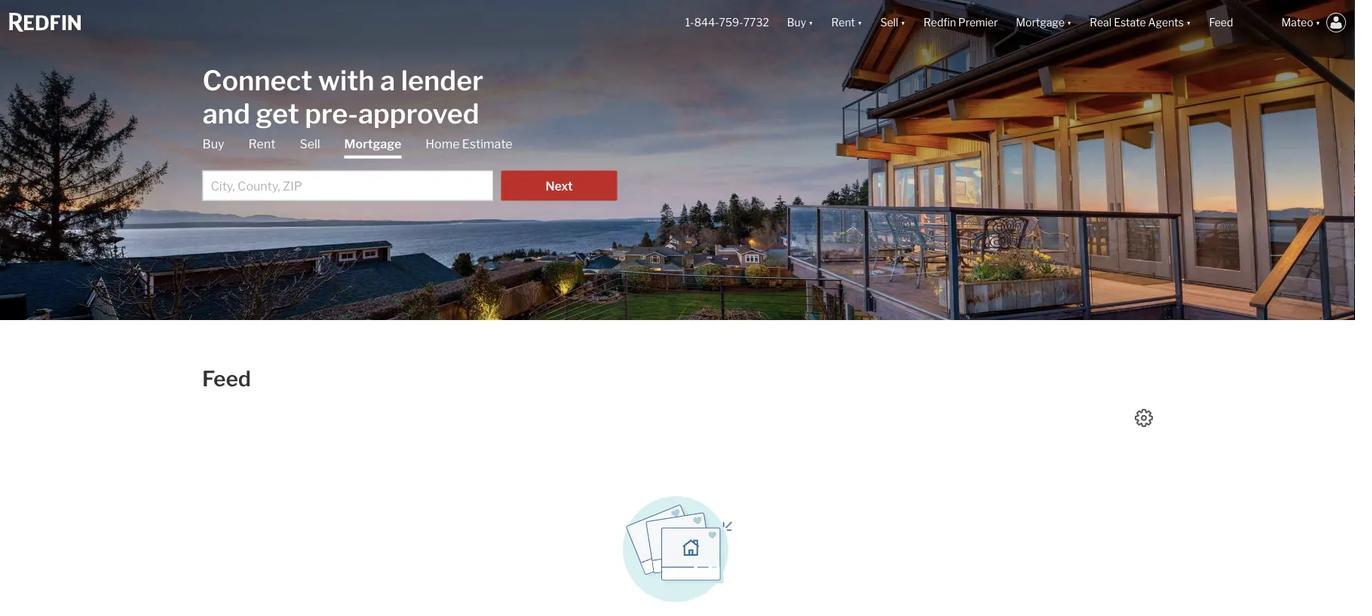 Task type: locate. For each thing, give the bounding box(es) containing it.
▾ left real
[[1067, 16, 1072, 29]]

real estate agents ▾
[[1090, 16, 1191, 29]]

tab list
[[203, 136, 617, 201]]

1 ▾ from the left
[[809, 16, 814, 29]]

1 horizontal spatial buy
[[787, 16, 806, 29]]

1 vertical spatial rent
[[248, 137, 276, 152]]

approved
[[358, 97, 479, 130]]

estimate
[[462, 137, 513, 152]]

sell ▾ button
[[872, 0, 915, 45]]

0 vertical spatial feed
[[1209, 16, 1234, 29]]

1 horizontal spatial feed
[[1209, 16, 1234, 29]]

feed
[[1209, 16, 1234, 29], [202, 367, 251, 392]]

▾ right mateo
[[1316, 16, 1321, 29]]

sell for sell
[[300, 137, 320, 152]]

rent
[[832, 16, 855, 29], [248, 137, 276, 152]]

rent for rent
[[248, 137, 276, 152]]

▾ for mortgage ▾
[[1067, 16, 1072, 29]]

rent inside dropdown button
[[832, 16, 855, 29]]

844-
[[694, 16, 719, 29]]

rent ▾
[[832, 16, 862, 29]]

buy inside tab list
[[203, 137, 224, 152]]

0 vertical spatial buy
[[787, 16, 806, 29]]

2 ▾ from the left
[[858, 16, 862, 29]]

connect
[[203, 64, 313, 97]]

sell for sell ▾
[[881, 16, 899, 29]]

mortgage up city, county, zip search field
[[344, 137, 401, 152]]

mortgage for mortgage ▾
[[1016, 16, 1065, 29]]

sell inside dropdown button
[[881, 16, 899, 29]]

next button
[[501, 171, 617, 201]]

▾ right 'agents'
[[1186, 16, 1191, 29]]

▾ for sell ▾
[[901, 16, 906, 29]]

home estimate link
[[426, 136, 513, 153]]

6 ▾ from the left
[[1316, 16, 1321, 29]]

1 vertical spatial buy
[[203, 137, 224, 152]]

1 horizontal spatial rent
[[832, 16, 855, 29]]

mortgage
[[1016, 16, 1065, 29], [344, 137, 401, 152]]

1-844-759-7732 link
[[686, 16, 769, 29]]

buy ▾ button
[[778, 0, 823, 45]]

rent right buy ▾ at the top
[[832, 16, 855, 29]]

real estate agents ▾ link
[[1090, 0, 1191, 45]]

and
[[203, 97, 250, 130]]

mortgage for mortgage
[[344, 137, 401, 152]]

rent inside tab list
[[248, 137, 276, 152]]

▾ left redfin
[[901, 16, 906, 29]]

0 horizontal spatial sell
[[300, 137, 320, 152]]

1 horizontal spatial sell
[[881, 16, 899, 29]]

▾ inside dropdown button
[[1186, 16, 1191, 29]]

0 horizontal spatial rent
[[248, 137, 276, 152]]

4 ▾ from the left
[[1067, 16, 1072, 29]]

feed inside button
[[1209, 16, 1234, 29]]

estate
[[1114, 16, 1146, 29]]

sell down pre-
[[300, 137, 320, 152]]

0 vertical spatial rent
[[832, 16, 855, 29]]

0 horizontal spatial buy
[[203, 137, 224, 152]]

3 ▾ from the left
[[901, 16, 906, 29]]

1 horizontal spatial mortgage
[[1016, 16, 1065, 29]]

0 vertical spatial mortgage
[[1016, 16, 1065, 29]]

tab list containing buy
[[203, 136, 617, 201]]

buy for buy ▾
[[787, 16, 806, 29]]

0 horizontal spatial feed
[[202, 367, 251, 392]]

1-844-759-7732
[[686, 16, 769, 29]]

mortgage left real
[[1016, 16, 1065, 29]]

buy inside dropdown button
[[787, 16, 806, 29]]

5 ▾ from the left
[[1186, 16, 1191, 29]]

mortgage inside dropdown button
[[1016, 16, 1065, 29]]

sell
[[881, 16, 899, 29], [300, 137, 320, 152]]

▾ left rent ▾
[[809, 16, 814, 29]]

mortgage ▾ button
[[1016, 0, 1072, 45]]

connect with a lender and get pre-approved
[[203, 64, 483, 130]]

premier
[[959, 16, 998, 29]]

sell right rent ▾
[[881, 16, 899, 29]]

buy down and
[[203, 137, 224, 152]]

▾ left sell ▾ on the right of page
[[858, 16, 862, 29]]

1 vertical spatial mortgage
[[344, 137, 401, 152]]

sell ▾
[[881, 16, 906, 29]]

next
[[546, 179, 573, 194]]

0 vertical spatial sell
[[881, 16, 899, 29]]

home estimate
[[426, 137, 513, 152]]

▾
[[809, 16, 814, 29], [858, 16, 862, 29], [901, 16, 906, 29], [1067, 16, 1072, 29], [1186, 16, 1191, 29], [1316, 16, 1321, 29]]

sell inside tab list
[[300, 137, 320, 152]]

mortgage ▾ button
[[1007, 0, 1081, 45]]

rent down the get
[[248, 137, 276, 152]]

buy right 7732
[[787, 16, 806, 29]]

0 horizontal spatial mortgage
[[344, 137, 401, 152]]

lender
[[401, 64, 483, 97]]

buy
[[787, 16, 806, 29], [203, 137, 224, 152]]

1 vertical spatial sell
[[300, 137, 320, 152]]



Task type: vqa. For each thing, say whether or not it's contained in the screenshot.
Google on the bottom left of page
no



Task type: describe. For each thing, give the bounding box(es) containing it.
buy ▾ button
[[787, 0, 814, 45]]

real
[[1090, 16, 1112, 29]]

▾ for rent ▾
[[858, 16, 862, 29]]

redfin premier button
[[915, 0, 1007, 45]]

7732
[[743, 16, 769, 29]]

rent for rent ▾
[[832, 16, 855, 29]]

mortgage link
[[344, 136, 401, 159]]

sell ▾ button
[[881, 0, 906, 45]]

City, County, ZIP search field
[[203, 171, 493, 201]]

rent ▾ button
[[823, 0, 872, 45]]

pre-
[[305, 97, 358, 130]]

mateo
[[1282, 16, 1314, 29]]

redfin
[[924, 16, 956, 29]]

▾ for buy ▾
[[809, 16, 814, 29]]

mateo ▾
[[1282, 16, 1321, 29]]

▾ for mateo ▾
[[1316, 16, 1321, 29]]

with
[[318, 64, 375, 97]]

759-
[[719, 16, 743, 29]]

1-
[[686, 16, 694, 29]]

a
[[380, 64, 395, 97]]

rent link
[[248, 136, 276, 153]]

feed button
[[1200, 0, 1273, 45]]

redfin premier
[[924, 16, 998, 29]]

sell link
[[300, 136, 320, 153]]

rent ▾ button
[[832, 0, 862, 45]]

mortgage ▾
[[1016, 16, 1072, 29]]

real estate agents ▾ button
[[1081, 0, 1200, 45]]

buy link
[[203, 136, 224, 153]]

buy ▾
[[787, 16, 814, 29]]

home
[[426, 137, 460, 152]]

agents
[[1148, 16, 1184, 29]]

1 vertical spatial feed
[[202, 367, 251, 392]]

get
[[256, 97, 299, 130]]

buy for buy
[[203, 137, 224, 152]]



